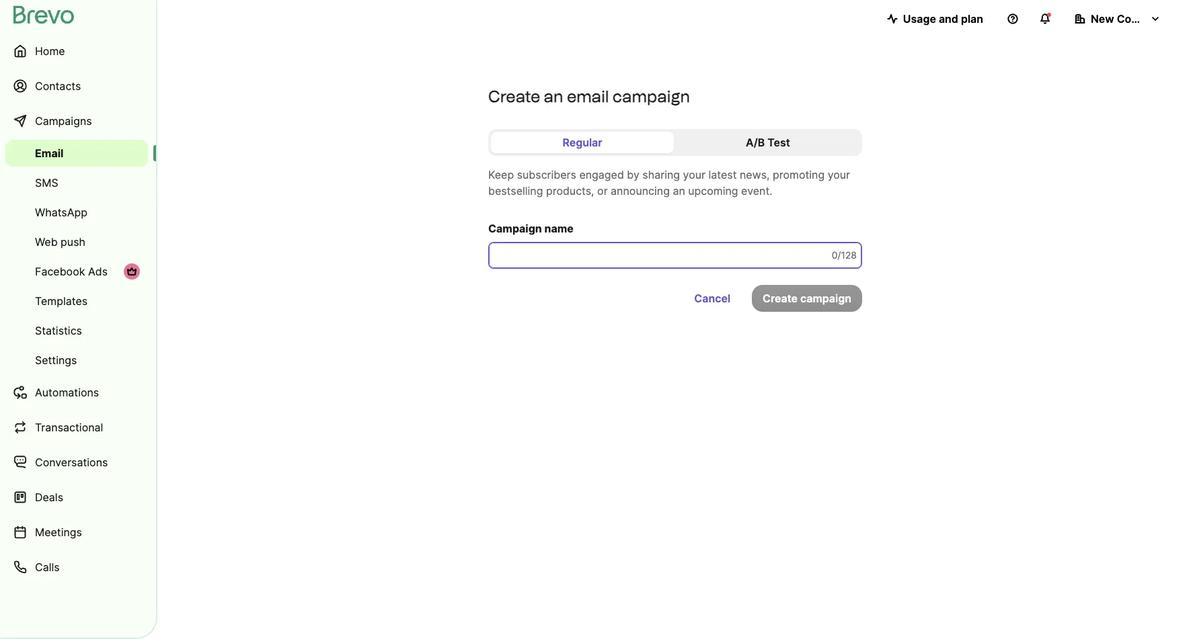 Task type: locate. For each thing, give the bounding box(es) containing it.
1 vertical spatial campaign
[[801, 292, 852, 305]]

calls
[[35, 561, 60, 575]]

push
[[61, 235, 85, 249]]

1 your from the left
[[683, 168, 706, 182]]

an left email
[[544, 87, 563, 106]]

campaign right email
[[613, 87, 690, 106]]

0 vertical spatial an
[[544, 87, 563, 106]]

campaign
[[613, 87, 690, 106], [801, 292, 852, 305]]

0 vertical spatial campaign
[[613, 87, 690, 106]]

products,
[[546, 184, 594, 198]]

a/b test button
[[677, 132, 860, 153]]

automations
[[35, 386, 99, 400]]

0 horizontal spatial create
[[488, 87, 540, 106]]

1 horizontal spatial campaign
[[801, 292, 852, 305]]

engaged
[[580, 168, 624, 182]]

contacts link
[[5, 70, 148, 102]]

name
[[545, 222, 574, 235]]

0 horizontal spatial your
[[683, 168, 706, 182]]

1 horizontal spatial your
[[828, 168, 850, 182]]

campaigns
[[35, 114, 92, 128]]

create inside button
[[763, 292, 798, 305]]

create an email campaign
[[488, 87, 690, 106]]

sms
[[35, 176, 58, 190]]

bestselling
[[488, 184, 543, 198]]

0
[[832, 250, 838, 261]]

usage and plan button
[[876, 5, 994, 32]]

cancel button
[[684, 285, 741, 312]]

automations link
[[5, 377, 148, 409]]

an inside keep subscribers engaged by sharing your latest news, promoting your bestselling products, or announcing an upcoming event.
[[673, 184, 685, 198]]

announcing
[[611, 184, 670, 198]]

1 vertical spatial create
[[763, 292, 798, 305]]

home
[[35, 44, 65, 58]]

transactional link
[[5, 412, 148, 444]]

your up the upcoming
[[683, 168, 706, 182]]

news,
[[740, 168, 770, 182]]

0 horizontal spatial an
[[544, 87, 563, 106]]

your right promoting
[[828, 168, 850, 182]]

company
[[1117, 12, 1167, 26]]

your
[[683, 168, 706, 182], [828, 168, 850, 182]]

whatsapp
[[35, 206, 87, 219]]

meetings
[[35, 526, 82, 540]]

conversations link
[[5, 447, 148, 479]]

ads
[[88, 265, 108, 279]]

regular
[[563, 136, 603, 149]]

an down sharing
[[673, 184, 685, 198]]

campaigns link
[[5, 105, 148, 137]]

1 horizontal spatial an
[[673, 184, 685, 198]]

upcoming
[[688, 184, 738, 198]]

calls link
[[5, 552, 148, 584]]

a/b test
[[746, 136, 790, 149]]

event.
[[742, 184, 773, 198]]

0 vertical spatial create
[[488, 87, 540, 106]]

email
[[35, 147, 64, 160]]

create
[[488, 87, 540, 106], [763, 292, 798, 305]]

and
[[939, 12, 959, 26]]

whatsapp link
[[5, 199, 148, 226]]

campaign name
[[488, 222, 574, 235]]

email
[[567, 87, 609, 106]]

1 vertical spatial an
[[673, 184, 685, 198]]

settings
[[35, 354, 77, 367]]

/
[[838, 250, 841, 261]]

campaign down 0
[[801, 292, 852, 305]]

1 horizontal spatial create
[[763, 292, 798, 305]]

create for create campaign
[[763, 292, 798, 305]]

an
[[544, 87, 563, 106], [673, 184, 685, 198]]

new
[[1091, 12, 1115, 26]]

facebook ads link
[[5, 258, 148, 285]]



Task type: describe. For each thing, give the bounding box(es) containing it.
by
[[627, 168, 640, 182]]

Campaign name text field
[[488, 242, 863, 269]]

settings link
[[5, 347, 148, 374]]

create campaign button
[[752, 285, 863, 312]]

subscribers
[[517, 168, 577, 182]]

transactional
[[35, 421, 103, 435]]

templates link
[[5, 288, 148, 315]]

usage and plan
[[903, 12, 984, 26]]

campaign
[[488, 222, 542, 235]]

0 horizontal spatial campaign
[[613, 87, 690, 106]]

statistics link
[[5, 318, 148, 344]]

0 / 128
[[832, 250, 857, 261]]

left___rvooi image
[[126, 266, 137, 277]]

web push link
[[5, 229, 148, 256]]

deals link
[[5, 482, 148, 514]]

deals
[[35, 491, 63, 505]]

test
[[768, 136, 790, 149]]

or
[[598, 184, 608, 198]]

statistics
[[35, 324, 82, 338]]

web push
[[35, 235, 85, 249]]

create campaign
[[763, 292, 852, 305]]

email link
[[5, 140, 148, 167]]

contacts
[[35, 79, 81, 93]]

campaign inside button
[[801, 292, 852, 305]]

new company button
[[1064, 5, 1172, 32]]

meetings link
[[5, 517, 148, 549]]

facebook
[[35, 265, 85, 279]]

128
[[841, 250, 857, 261]]

cancel
[[695, 292, 731, 305]]

templates
[[35, 295, 88, 308]]

regular button
[[491, 132, 674, 153]]

plan
[[961, 12, 984, 26]]

latest
[[709, 168, 737, 182]]

2 your from the left
[[828, 168, 850, 182]]

sharing
[[643, 168, 680, 182]]

create for create an email campaign
[[488, 87, 540, 106]]

conversations
[[35, 456, 108, 470]]

web
[[35, 235, 58, 249]]

promoting
[[773, 168, 825, 182]]

keep subscribers engaged by sharing your latest news, promoting your bestselling products, or announcing an upcoming event.
[[488, 168, 850, 198]]

keep
[[488, 168, 514, 182]]

usage
[[903, 12, 936, 26]]

a/b
[[746, 136, 765, 149]]

new company
[[1091, 12, 1167, 26]]

home link
[[5, 35, 148, 67]]

sms link
[[5, 170, 148, 196]]

facebook ads
[[35, 265, 108, 279]]



Task type: vqa. For each thing, say whether or not it's contained in the screenshot.
the right 'text'
no



